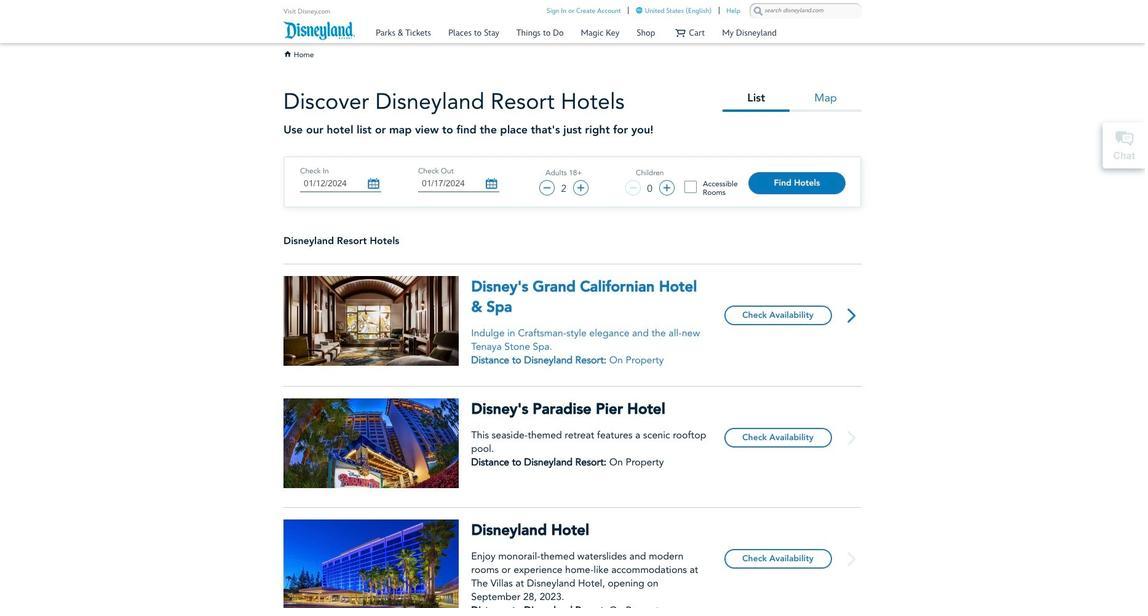 Task type: locate. For each thing, give the bounding box(es) containing it.
cart empty image
[[676, 27, 686, 38]]

disney's paradise pier hotel image
[[284, 399, 459, 497]]

None search field
[[750, 3, 862, 18]]

1 horizontal spatial group
[[626, 168, 675, 197]]

mm/dd/yyyy text field
[[300, 175, 381, 192]]

1 group from the left
[[540, 168, 589, 197]]

group
[[540, 168, 589, 197], [626, 168, 675, 197]]

0 horizontal spatial group
[[540, 168, 589, 197]]

disney's grand californian hotel & spa image
[[284, 276, 459, 375]]

disneyland hotel image
[[284, 520, 459, 609]]

menu bar
[[367, 18, 786, 43]]



Task type: describe. For each thing, give the bounding box(es) containing it.
search disneyland.com text field
[[765, 6, 847, 16]]

mm/dd/yyyy text field
[[418, 175, 500, 192]]

global languages image
[[636, 7, 643, 14]]

2 group from the left
[[626, 168, 675, 197]]

disneyland logo image
[[284, 20, 355, 41]]



Task type: vqa. For each thing, say whether or not it's contained in the screenshot.
'the'
no



